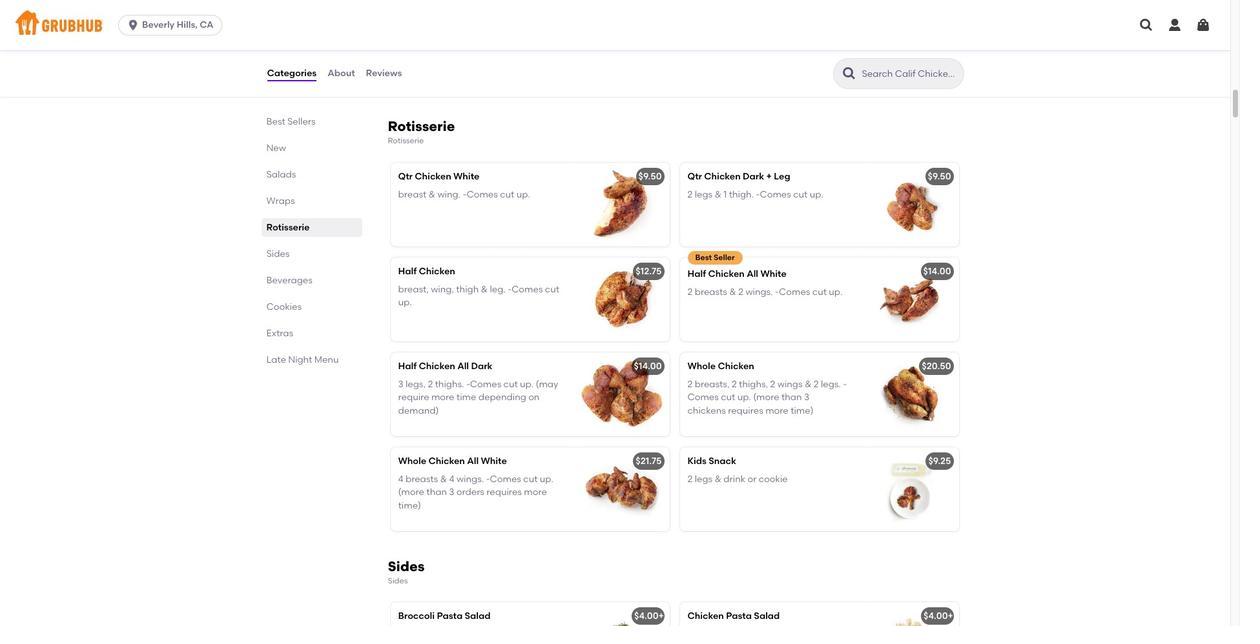 Task type: describe. For each thing, give the bounding box(es) containing it.
2 breasts & 2 wings. -comes cut up.
[[688, 287, 843, 298]]

whole chicken
[[688, 361, 755, 372]]

dressing for greens,
[[767, 60, 804, 71]]

all for 4
[[467, 456, 479, 467]]

$9.50 for breast & wing. -comes cut up.
[[639, 171, 662, 182]]

time) inside 4 breasts & 4 wings. -comes cut up. (more than 3 orders requires more time)
[[398, 501, 421, 512]]

side for sprouts,
[[717, 60, 735, 71]]

qtr for qtr chicken white
[[398, 171, 413, 182]]

breasts for whole
[[406, 474, 438, 485]]

hills,
[[177, 19, 198, 30]]

chicken for -
[[415, 171, 452, 182]]

noodles,
[[398, 47, 435, 58]]

cut inside breast, wing, thigh & leg. -comes cut up.
[[545, 284, 560, 295]]

chicken for thighs,
[[718, 361, 755, 372]]

time
[[457, 393, 477, 404]]

wing.
[[438, 189, 461, 200]]

reviews
[[366, 68, 402, 79]]

chicken pasta salad
[[688, 611, 780, 622]]

$4.00 for broccoli pasta salad
[[635, 611, 659, 622]]

4 breasts & 4 wings. -comes cut up. (more than 3 orders requires more time)
[[398, 474, 554, 512]]

vegenaise,
[[473, 47, 521, 58]]

chickens
[[688, 406, 726, 417]]

comes right wing.
[[467, 189, 498, 200]]

& inside the 2 breasts, 2 thighs, 2 wings & 2 legs. - comes cut up. (more than 3 chickens requires more time)
[[805, 379, 812, 390]]

requires inside the 2 breasts, 2 thighs, 2 wings & 2 legs. - comes cut up. (more than 3 chickens requires more time)
[[728, 406, 764, 417]]

broccoli pasta salad image
[[573, 603, 670, 627]]

broccoli pasta salad
[[398, 611, 491, 622]]

chicken for 4
[[429, 456, 465, 467]]

about button
[[327, 50, 356, 97]]

side for carrots,
[[436, 60, 453, 71]]

thigh.
[[730, 189, 754, 200]]

chicken pasta salad image
[[863, 603, 959, 627]]

sprouts,
[[724, 47, 758, 58]]

seller
[[714, 253, 735, 262]]

thighs.
[[435, 379, 464, 390]]

wings
[[778, 379, 803, 390]]

0 horizontal spatial $14.00
[[634, 361, 662, 372]]

+ for chicken pasta salad
[[948, 611, 954, 622]]

rotisserie for rotisserie
[[267, 222, 310, 233]]

(more inside the 2 breasts, 2 thighs, 2 wings & 2 legs. - comes cut up. (more than 3 chickens requires more time)
[[754, 393, 780, 404]]

best sellers
[[267, 116, 316, 127]]

kids
[[688, 456, 707, 467]]

up. inside '3 legs, 2 thighs. -comes cut up. (may require more time depending on demand)'
[[520, 379, 534, 390]]

new
[[267, 143, 286, 154]]

orders
[[457, 488, 485, 499]]

rice,
[[474, 34, 492, 45]]

$4.00 + for broccoli pasta salad
[[635, 611, 664, 622]]

sides inside the sides sides
[[388, 577, 408, 586]]

reviews button
[[366, 50, 403, 97]]

comes inside breast, wing, thigh & leg. -comes cut up.
[[512, 284, 543, 295]]

- right thigh.
[[757, 189, 760, 200]]

half chicken
[[398, 266, 456, 277]]

categories
[[267, 68, 317, 79]]

beverages
[[267, 275, 313, 286]]

on
[[529, 393, 540, 404]]

$20.50
[[922, 361, 952, 372]]

beverly hills, ca button
[[118, 15, 227, 36]]

breasts for half
[[695, 287, 728, 298]]

avocado, veggie rice, chinese noodles, carrots, vegenaise, greens, tomato, side chinese dressing
[[398, 34, 555, 71]]

carrots, inside avocado, white cheddar cheese, carrots, sprouts, greens, tomato, mayo, side italian dressing
[[688, 47, 722, 58]]

best for best sellers
[[267, 116, 285, 127]]

rotisserie for rotisserie rotisserie
[[388, 118, 455, 135]]

broccoli
[[398, 611, 435, 622]]

half chicken all dark image
[[573, 353, 670, 437]]

best seller
[[696, 253, 735, 262]]

1
[[724, 189, 727, 200]]

white
[[732, 34, 755, 45]]

wings. for 4
[[457, 474, 484, 485]]

greens, inside avocado, veggie rice, chinese noodles, carrots, vegenaise, greens, tomato, side chinese dressing
[[523, 47, 555, 58]]

avocado, for noodles,
[[398, 34, 440, 45]]

tomato, inside avocado, white cheddar cheese, carrots, sprouts, greens, tomato, mayo, side italian dressing
[[795, 47, 830, 58]]

more inside '3 legs, 2 thighs. -comes cut up. (may require more time depending on demand)'
[[432, 393, 455, 404]]

avocado, white cheddar cheese, carrots, sprouts, greens, tomato, mayo, side italian dressing button
[[680, 7, 959, 91]]

2 inside '3 legs, 2 thighs. -comes cut up. (may require more time depending on demand)'
[[428, 379, 433, 390]]

pasta for chicken
[[727, 611, 752, 622]]

thighs,
[[739, 379, 769, 390]]

3 inside 4 breasts & 4 wings. -comes cut up. (more than 3 orders requires more time)
[[449, 488, 455, 499]]

3 inside '3 legs, 2 thighs. -comes cut up. (may require more time depending on demand)'
[[398, 379, 404, 390]]

$9.25
[[929, 456, 952, 467]]

kids snack
[[688, 456, 737, 467]]

all for 2
[[747, 269, 759, 280]]

$21.75
[[636, 456, 662, 467]]

whole chicken image
[[863, 353, 959, 437]]

wraps
[[267, 196, 295, 207]]

& down half chicken all white
[[730, 287, 737, 298]]

half for half chicken all dark
[[398, 361, 417, 372]]

& left drink
[[715, 474, 722, 485]]

ca
[[200, 19, 214, 30]]

sellers
[[288, 116, 316, 127]]

2 4 from the left
[[450, 474, 455, 485]]

breasts,
[[695, 379, 730, 390]]

2 legs & 1 thigh. -comes cut up.
[[688, 189, 824, 200]]

or
[[748, 474, 757, 485]]

legs for kids
[[695, 474, 713, 485]]

late
[[267, 355, 286, 366]]

- inside breast, wing, thigh & leg. -comes cut up.
[[508, 284, 512, 295]]

beverly
[[142, 19, 175, 30]]

1 vertical spatial dark
[[471, 361, 493, 372]]

night
[[288, 355, 312, 366]]

wings. for 2
[[746, 287, 773, 298]]

mayo,
[[688, 60, 715, 71]]

1 horizontal spatial dark
[[743, 171, 765, 182]]

leg.
[[490, 284, 506, 295]]

requires inside 4 breasts & 4 wings. -comes cut up. (more than 3 orders requires more time)
[[487, 488, 522, 499]]

half for half chicken
[[398, 266, 417, 277]]

qtr for qtr chicken dark + leg
[[688, 171, 703, 182]]

veggie
[[442, 34, 471, 45]]

white for 2 breasts & 2 wings. -comes cut up.
[[761, 269, 787, 280]]

+ for broccoli pasta salad
[[659, 611, 664, 622]]

qtr chicken white image
[[573, 163, 670, 247]]

demand)
[[398, 406, 439, 417]]

2 breasts, 2 thighs, 2 wings & 2 legs. - comes cut up. (more than 3 chickens requires more time)
[[688, 379, 847, 417]]

qtr chicken white
[[398, 171, 480, 182]]

italian
[[737, 60, 765, 71]]

legs,
[[406, 379, 426, 390]]

$4.00 for chicken pasta salad
[[924, 611, 948, 622]]

depending
[[479, 393, 527, 404]]

snack
[[709, 456, 737, 467]]

qtr chicken dark + leg
[[688, 171, 791, 182]]

1 4 from the left
[[398, 474, 404, 485]]

$4.00 + for chicken pasta salad
[[924, 611, 954, 622]]

late night menu
[[267, 355, 339, 366]]

breast
[[398, 189, 427, 200]]

svg image inside beverly hills, ca button
[[127, 19, 140, 32]]

& inside breast, wing, thigh & leg. -comes cut up.
[[481, 284, 488, 295]]

$12.75
[[636, 266, 662, 277]]

thigh
[[457, 284, 479, 295]]

carrots, inside avocado, veggie rice, chinese noodles, carrots, vegenaise, greens, tomato, side chinese dressing
[[438, 47, 471, 58]]



Task type: vqa. For each thing, say whether or not it's contained in the screenshot.
dressing. in Feta Cheese, Hard Boiled Egg, Tomato, Red Pepper, Cucumber, Kalamata Olive, With Romaine Lettuce, Balsamic Vinaigrette Dressing.
no



Task type: locate. For each thing, give the bounding box(es) containing it.
sides for sides
[[267, 249, 290, 260]]

salad
[[465, 611, 491, 622], [754, 611, 780, 622]]

2 $9.50 from the left
[[928, 171, 952, 182]]

1 vertical spatial legs
[[695, 474, 713, 485]]

drink
[[724, 474, 746, 485]]

1 vertical spatial all
[[458, 361, 469, 372]]

whole down demand)
[[398, 456, 427, 467]]

0 horizontal spatial greens,
[[523, 47, 555, 58]]

1 dressing from the left
[[493, 60, 530, 71]]

salad for chicken pasta salad
[[754, 611, 780, 622]]

sides
[[267, 249, 290, 260], [388, 559, 425, 575], [388, 577, 408, 586]]

all up 2 breasts & 2 wings. -comes cut up.
[[747, 269, 759, 280]]

side inside avocado, white cheddar cheese, carrots, sprouts, greens, tomato, mayo, side italian dressing
[[717, 60, 735, 71]]

whole chicken all white
[[398, 456, 507, 467]]

carrots, up mayo, on the right top of the page
[[688, 47, 722, 58]]

extras
[[267, 328, 293, 339]]

1 horizontal spatial $4.00 +
[[924, 611, 954, 622]]

(more
[[754, 393, 780, 404], [398, 488, 425, 499]]

half chicken all white
[[688, 269, 787, 280]]

greens, down cheddar
[[761, 47, 793, 58]]

main navigation navigation
[[0, 0, 1231, 50]]

whole up breasts, in the right bottom of the page
[[688, 361, 716, 372]]

up.
[[517, 189, 531, 200], [810, 189, 824, 200], [829, 287, 843, 298], [398, 298, 412, 308], [520, 379, 534, 390], [738, 393, 752, 404], [540, 474, 554, 485]]

1 vertical spatial than
[[427, 488, 447, 499]]

all for thighs.
[[458, 361, 469, 372]]

up. inside the 2 breasts, 2 thighs, 2 wings & 2 legs. - comes cut up. (more than 3 chickens requires more time)
[[738, 393, 752, 404]]

requires right orders
[[487, 488, 522, 499]]

carrots,
[[438, 47, 471, 58], [688, 47, 722, 58]]

1 vertical spatial (more
[[398, 488, 425, 499]]

- inside the 2 breasts, 2 thighs, 2 wings & 2 legs. - comes cut up. (more than 3 chickens requires more time)
[[844, 379, 847, 390]]

svg image
[[1139, 17, 1155, 33], [1168, 17, 1183, 33], [1196, 17, 1212, 33], [127, 19, 140, 32]]

1 vertical spatial $14.00
[[634, 361, 662, 372]]

0 vertical spatial white
[[454, 171, 480, 182]]

0 vertical spatial more
[[432, 393, 455, 404]]

1 vertical spatial white
[[761, 269, 787, 280]]

& right wings
[[805, 379, 812, 390]]

salads
[[267, 169, 296, 180]]

tomato, inside avocado, veggie rice, chinese noodles, carrots, vegenaise, greens, tomato, side chinese dressing
[[398, 60, 433, 71]]

avocado, veggie rice, chinese noodles, carrots, vegenaise, greens, tomato, side chinese dressing button
[[391, 7, 670, 91]]

breasts
[[695, 287, 728, 298], [406, 474, 438, 485]]

& left wing.
[[429, 189, 436, 200]]

dark up 2 legs & 1 thigh. -comes cut up.
[[743, 171, 765, 182]]

1 vertical spatial chinese
[[456, 60, 491, 71]]

0 vertical spatial best
[[267, 116, 285, 127]]

1 horizontal spatial breasts
[[695, 287, 728, 298]]

vegan crunch wrap image
[[573, 7, 670, 91]]

1 vertical spatial rotisserie
[[388, 137, 424, 146]]

legs.
[[821, 379, 841, 390]]

side down sprouts,
[[717, 60, 735, 71]]

best for best seller
[[696, 253, 712, 262]]

&
[[429, 189, 436, 200], [715, 189, 722, 200], [481, 284, 488, 295], [730, 287, 737, 298], [805, 379, 812, 390], [441, 474, 447, 485], [715, 474, 722, 485]]

qtr up "breast"
[[398, 171, 413, 182]]

0 vertical spatial sides
[[267, 249, 290, 260]]

comes up chickens
[[688, 393, 719, 404]]

half chicken all white image
[[863, 258, 959, 342]]

0 horizontal spatial $9.50
[[639, 171, 662, 182]]

0 horizontal spatial whole
[[398, 456, 427, 467]]

1 legs from the top
[[695, 189, 713, 200]]

2 vertical spatial rotisserie
[[267, 222, 310, 233]]

0 vertical spatial rotisserie
[[388, 118, 455, 135]]

1 horizontal spatial $14.00
[[924, 266, 952, 277]]

1 horizontal spatial side
[[717, 60, 735, 71]]

1 vertical spatial breasts
[[406, 474, 438, 485]]

1 horizontal spatial 4
[[450, 474, 455, 485]]

2 side from the left
[[717, 60, 735, 71]]

breast & wing. -comes cut up.
[[398, 189, 531, 200]]

dark
[[743, 171, 765, 182], [471, 361, 493, 372]]

white up breast & wing. -comes cut up.
[[454, 171, 480, 182]]

2 salad from the left
[[754, 611, 780, 622]]

than
[[782, 393, 802, 404], [427, 488, 447, 499]]

dressing for vegenaise,
[[493, 60, 530, 71]]

than down wings
[[782, 393, 802, 404]]

chicken
[[415, 171, 452, 182], [705, 171, 741, 182], [419, 266, 456, 277], [709, 269, 745, 280], [419, 361, 456, 372], [718, 361, 755, 372], [429, 456, 465, 467], [688, 611, 724, 622]]

2 horizontal spatial white
[[761, 269, 787, 280]]

dressing down cheddar
[[767, 60, 804, 71]]

& down the whole chicken all white
[[441, 474, 447, 485]]

- inside 4 breasts & 4 wings. -comes cut up. (more than 3 orders requires more time)
[[486, 474, 490, 485]]

legs for qtr
[[695, 189, 713, 200]]

half chicken all dark
[[398, 361, 493, 372]]

chicken for 1
[[705, 171, 741, 182]]

1 horizontal spatial dressing
[[767, 60, 804, 71]]

tomato, down 'cheese,'
[[795, 47, 830, 58]]

-
[[463, 189, 467, 200], [757, 189, 760, 200], [508, 284, 512, 295], [776, 287, 780, 298], [467, 379, 470, 390], [844, 379, 847, 390], [486, 474, 490, 485]]

1 horizontal spatial wings.
[[746, 287, 773, 298]]

side
[[436, 60, 453, 71], [717, 60, 735, 71]]

wings. up orders
[[457, 474, 484, 485]]

cookies
[[267, 302, 302, 313]]

1 salad from the left
[[465, 611, 491, 622]]

all up thighs.
[[458, 361, 469, 372]]

dark up '3 legs, 2 thighs. -comes cut up. (may require more time depending on demand)'
[[471, 361, 493, 372]]

1 horizontal spatial time)
[[791, 406, 814, 417]]

Search Calif Chicken Cafe - Beverly Grove search field
[[861, 68, 960, 80]]

categories button
[[267, 50, 317, 97]]

1 horizontal spatial than
[[782, 393, 802, 404]]

2 vertical spatial more
[[524, 488, 547, 499]]

1 horizontal spatial whole
[[688, 361, 716, 372]]

0 vertical spatial whole
[[688, 361, 716, 372]]

- down half chicken all white
[[776, 287, 780, 298]]

comes up depending
[[470, 379, 502, 390]]

qtr up 2 legs & 1 thigh. -comes cut up.
[[688, 171, 703, 182]]

2 $4.00 from the left
[[924, 611, 948, 622]]

& inside 4 breasts & 4 wings. -comes cut up. (more than 3 orders requires more time)
[[441, 474, 447, 485]]

time)
[[791, 406, 814, 417], [398, 501, 421, 512]]

up. inside 4 breasts & 4 wings. -comes cut up. (more than 3 orders requires more time)
[[540, 474, 554, 485]]

dressing
[[493, 60, 530, 71], [767, 60, 804, 71]]

more inside 4 breasts & 4 wings. -comes cut up. (more than 3 orders requires more time)
[[524, 488, 547, 499]]

dressing inside avocado, white cheddar cheese, carrots, sprouts, greens, tomato, mayo, side italian dressing
[[767, 60, 804, 71]]

1 side from the left
[[436, 60, 453, 71]]

0 vertical spatial all
[[747, 269, 759, 280]]

chicken for &
[[419, 266, 456, 277]]

kids snack image
[[863, 448, 959, 532]]

best left sellers
[[267, 116, 285, 127]]

avocado, up "noodles,"
[[398, 34, 440, 45]]

legs down 'kids' at the right bottom
[[695, 474, 713, 485]]

require
[[398, 393, 430, 404]]

1 vertical spatial sides
[[388, 559, 425, 575]]

chicken for thighs.
[[419, 361, 456, 372]]

0 horizontal spatial (more
[[398, 488, 425, 499]]

- up time
[[467, 379, 470, 390]]

0 horizontal spatial tomato,
[[398, 60, 433, 71]]

up. inside breast, wing, thigh & leg. -comes cut up.
[[398, 298, 412, 308]]

0 vertical spatial time)
[[791, 406, 814, 417]]

1 horizontal spatial carrots,
[[688, 47, 722, 58]]

chicken for 2
[[709, 269, 745, 280]]

2 qtr from the left
[[688, 171, 703, 182]]

0 vertical spatial (more
[[754, 393, 780, 404]]

1 horizontal spatial salad
[[754, 611, 780, 622]]

wings. inside 4 breasts & 4 wings. -comes cut up. (more than 3 orders requires more time)
[[457, 474, 484, 485]]

1 vertical spatial best
[[696, 253, 712, 262]]

breasts down half chicken all white
[[695, 287, 728, 298]]

1 $4.00 from the left
[[635, 611, 659, 622]]

0 vertical spatial wings.
[[746, 287, 773, 298]]

2 avocado, from the left
[[688, 34, 729, 45]]

0 horizontal spatial side
[[436, 60, 453, 71]]

avocado, inside avocado, veggie rice, chinese noodles, carrots, vegenaise, greens, tomato, side chinese dressing
[[398, 34, 440, 45]]

0 horizontal spatial time)
[[398, 501, 421, 512]]

2 horizontal spatial 3
[[805, 393, 810, 404]]

rotisserie rotisserie
[[388, 118, 455, 146]]

1 horizontal spatial qtr
[[688, 171, 703, 182]]

comes inside the 2 breasts, 2 thighs, 2 wings & 2 legs. - comes cut up. (more than 3 chickens requires more time)
[[688, 393, 719, 404]]

0 horizontal spatial breasts
[[406, 474, 438, 485]]

0 vertical spatial breasts
[[695, 287, 728, 298]]

comes right leg.
[[512, 284, 543, 295]]

breast, wing, thigh & leg. -comes cut up.
[[398, 284, 560, 308]]

2 dressing from the left
[[767, 60, 804, 71]]

legs left 1
[[695, 189, 713, 200]]

1 $9.50 from the left
[[639, 171, 662, 182]]

2 greens, from the left
[[761, 47, 793, 58]]

0 horizontal spatial +
[[659, 611, 664, 622]]

1 vertical spatial requires
[[487, 488, 522, 499]]

1 vertical spatial tomato,
[[398, 60, 433, 71]]

1 vertical spatial wings.
[[457, 474, 484, 485]]

0 horizontal spatial salad
[[465, 611, 491, 622]]

sides for sides sides
[[388, 559, 425, 575]]

breast,
[[398, 284, 429, 295]]

2 vertical spatial white
[[481, 456, 507, 467]]

whole for breasts,
[[688, 361, 716, 372]]

leg
[[774, 171, 791, 182]]

1 horizontal spatial tomato,
[[795, 47, 830, 58]]

requires down 'thighs,'
[[728, 406, 764, 417]]

comes down leg at the right top of page
[[760, 189, 792, 200]]

0 horizontal spatial pasta
[[437, 611, 463, 622]]

2 vertical spatial sides
[[388, 577, 408, 586]]

half for half chicken all white
[[688, 269, 707, 280]]

2 carrots, from the left
[[688, 47, 722, 58]]

wings.
[[746, 287, 773, 298], [457, 474, 484, 485]]

white
[[454, 171, 480, 182], [761, 269, 787, 280], [481, 456, 507, 467]]

0 horizontal spatial 4
[[398, 474, 404, 485]]

1 horizontal spatial $9.50
[[928, 171, 952, 182]]

1 pasta from the left
[[437, 611, 463, 622]]

avocado, white cheddar cheese, carrots, sprouts, greens, tomato, mayo, side italian dressing
[[688, 34, 831, 71]]

about
[[328, 68, 355, 79]]

half up the breast,
[[398, 266, 417, 277]]

1 horizontal spatial +
[[767, 171, 772, 182]]

0 horizontal spatial 3
[[398, 379, 404, 390]]

0 horizontal spatial chinese
[[456, 60, 491, 71]]

2 legs from the top
[[695, 474, 713, 485]]

cut inside '3 legs, 2 thighs. -comes cut up. (may require more time depending on demand)'
[[504, 379, 518, 390]]

1 avocado, from the left
[[398, 34, 440, 45]]

1 horizontal spatial requires
[[728, 406, 764, 417]]

0 horizontal spatial dark
[[471, 361, 493, 372]]

than inside 4 breasts & 4 wings. -comes cut up. (more than 3 orders requires more time)
[[427, 488, 447, 499]]

1 vertical spatial more
[[766, 406, 789, 417]]

than left orders
[[427, 488, 447, 499]]

best left seller
[[696, 253, 712, 262]]

0 vertical spatial dark
[[743, 171, 765, 182]]

0 horizontal spatial $4.00
[[635, 611, 659, 622]]

salad for broccoli pasta salad
[[465, 611, 491, 622]]

1 vertical spatial whole
[[398, 456, 427, 467]]

(more down 'thighs,'
[[754, 393, 780, 404]]

half down best seller
[[688, 269, 707, 280]]

2 pasta from the left
[[727, 611, 752, 622]]

dressing down vegenaise,
[[493, 60, 530, 71]]

tomato,
[[795, 47, 830, 58], [398, 60, 433, 71]]

2 horizontal spatial +
[[948, 611, 954, 622]]

cheddar
[[757, 34, 795, 45]]

$9.50 for 2 legs & 1 thigh. -comes cut up.
[[928, 171, 952, 182]]

3 inside the 2 breasts, 2 thighs, 2 wings & 2 legs. - comes cut up. (more than 3 chickens requires more time)
[[805, 393, 810, 404]]

0 vertical spatial legs
[[695, 189, 713, 200]]

2 vertical spatial 3
[[449, 488, 455, 499]]

greens, right vegenaise,
[[523, 47, 555, 58]]

menu
[[315, 355, 339, 366]]

0 horizontal spatial qtr
[[398, 171, 413, 182]]

0 vertical spatial chinese
[[494, 34, 530, 45]]

0 horizontal spatial best
[[267, 116, 285, 127]]

chinese down vegenaise,
[[456, 60, 491, 71]]

0 vertical spatial than
[[782, 393, 802, 404]]

2 vertical spatial all
[[467, 456, 479, 467]]

0 vertical spatial 3
[[398, 379, 404, 390]]

- down the whole chicken all white
[[486, 474, 490, 485]]

avocado, up mayo, on the right top of the page
[[688, 34, 729, 45]]

avocado, for carrots,
[[688, 34, 729, 45]]

1 $4.00 + from the left
[[635, 611, 664, 622]]

0 horizontal spatial than
[[427, 488, 447, 499]]

(more down the whole chicken all white
[[398, 488, 425, 499]]

1 vertical spatial time)
[[398, 501, 421, 512]]

2 legs & drink or cookie
[[688, 474, 788, 485]]

avocado,
[[398, 34, 440, 45], [688, 34, 729, 45]]

1 horizontal spatial best
[[696, 253, 712, 262]]

1 horizontal spatial greens,
[[761, 47, 793, 58]]

1 horizontal spatial white
[[481, 456, 507, 467]]

wings. down half chicken all white
[[746, 287, 773, 298]]

(may
[[536, 379, 559, 390]]

half
[[398, 266, 417, 277], [688, 269, 707, 280], [398, 361, 417, 372]]

0 horizontal spatial wings.
[[457, 474, 484, 485]]

3
[[398, 379, 404, 390], [805, 393, 810, 404], [449, 488, 455, 499]]

cut inside the 2 breasts, 2 thighs, 2 wings & 2 legs. - comes cut up. (more than 3 chickens requires more time)
[[721, 393, 736, 404]]

time) inside the 2 breasts, 2 thighs, 2 wings & 2 legs. - comes cut up. (more than 3 chickens requires more time)
[[791, 406, 814, 417]]

whole for breasts
[[398, 456, 427, 467]]

1 horizontal spatial $4.00
[[924, 611, 948, 622]]

0 horizontal spatial white
[[454, 171, 480, 182]]

breasts down the whole chicken all white
[[406, 474, 438, 485]]

1 carrots, from the left
[[438, 47, 471, 58]]

- right wing.
[[463, 189, 467, 200]]

all
[[747, 269, 759, 280], [458, 361, 469, 372], [467, 456, 479, 467]]

cheese,
[[797, 34, 831, 45]]

half chicken image
[[573, 258, 670, 342]]

chinese
[[494, 34, 530, 45], [456, 60, 491, 71]]

3 legs, 2 thighs. -comes cut up. (may require more time depending on demand)
[[398, 379, 559, 417]]

legs
[[695, 189, 713, 200], [695, 474, 713, 485]]

1 qtr from the left
[[398, 171, 413, 182]]

qtr chicken dark + leg image
[[863, 163, 959, 247]]

1 horizontal spatial pasta
[[727, 611, 752, 622]]

cut inside 4 breasts & 4 wings. -comes cut up. (more than 3 orders requires more time)
[[524, 474, 538, 485]]

0 vertical spatial requires
[[728, 406, 764, 417]]

(more inside 4 breasts & 4 wings. -comes cut up. (more than 3 orders requires more time)
[[398, 488, 425, 499]]

greens, inside avocado, white cheddar cheese, carrots, sprouts, greens, tomato, mayo, side italian dressing
[[761, 47, 793, 58]]

0 horizontal spatial dressing
[[493, 60, 530, 71]]

whole chicken all white image
[[573, 448, 670, 532]]

- inside '3 legs, 2 thighs. -comes cut up. (may require more time depending on demand)'
[[467, 379, 470, 390]]

white up 4 breasts & 4 wings. -comes cut up. (more than 3 orders requires more time)
[[481, 456, 507, 467]]

all up orders
[[467, 456, 479, 467]]

$4.00
[[635, 611, 659, 622], [924, 611, 948, 622]]

- right leg.
[[508, 284, 512, 295]]

comes down half chicken all white
[[779, 287, 811, 298]]

breasts inside 4 breasts & 4 wings. -comes cut up. (more than 3 orders requires more time)
[[406, 474, 438, 485]]

0 vertical spatial $14.00
[[924, 266, 952, 277]]

cookie
[[759, 474, 788, 485]]

time) down wings
[[791, 406, 814, 417]]

comes inside '3 legs, 2 thighs. -comes cut up. (may require more time depending on demand)'
[[470, 379, 502, 390]]

veggie wrap image
[[863, 7, 959, 91]]

time) down the whole chicken all white
[[398, 501, 421, 512]]

than inside the 2 breasts, 2 thighs, 2 wings & 2 legs. - comes cut up. (more than 3 chickens requires more time)
[[782, 393, 802, 404]]

more
[[432, 393, 455, 404], [766, 406, 789, 417], [524, 488, 547, 499]]

& left 1
[[715, 189, 722, 200]]

white for 4 breasts & 4 wings. -comes cut up. (more than 3 orders requires more time)
[[481, 456, 507, 467]]

carrots, down the veggie
[[438, 47, 471, 58]]

beverly hills, ca
[[142, 19, 214, 30]]

1 horizontal spatial more
[[524, 488, 547, 499]]

tomato, down "noodles,"
[[398, 60, 433, 71]]

cut
[[500, 189, 515, 200], [794, 189, 808, 200], [545, 284, 560, 295], [813, 287, 827, 298], [504, 379, 518, 390], [721, 393, 736, 404], [524, 474, 538, 485]]

& left leg.
[[481, 284, 488, 295]]

1 greens, from the left
[[523, 47, 555, 58]]

more inside the 2 breasts, 2 thighs, 2 wings & 2 legs. - comes cut up. (more than 3 chickens requires more time)
[[766, 406, 789, 417]]

- right legs.
[[844, 379, 847, 390]]

2 $4.00 + from the left
[[924, 611, 954, 622]]

side down the veggie
[[436, 60, 453, 71]]

1 horizontal spatial chinese
[[494, 34, 530, 45]]

requires
[[728, 406, 764, 417], [487, 488, 522, 499]]

0 horizontal spatial more
[[432, 393, 455, 404]]

1 horizontal spatial avocado,
[[688, 34, 729, 45]]

1 horizontal spatial 3
[[449, 488, 455, 499]]

half up legs,
[[398, 361, 417, 372]]

pasta for broccoli
[[437, 611, 463, 622]]

side inside avocado, veggie rice, chinese noodles, carrots, vegenaise, greens, tomato, side chinese dressing
[[436, 60, 453, 71]]

chinese up vegenaise,
[[494, 34, 530, 45]]

0 vertical spatial tomato,
[[795, 47, 830, 58]]

whole
[[688, 361, 716, 372], [398, 456, 427, 467]]

greens,
[[523, 47, 555, 58], [761, 47, 793, 58]]

1 vertical spatial 3
[[805, 393, 810, 404]]

qtr
[[398, 171, 413, 182], [688, 171, 703, 182]]

white up 2 breasts & 2 wings. -comes cut up.
[[761, 269, 787, 280]]

rotisserie inside rotisserie rotisserie
[[388, 137, 424, 146]]

comes
[[467, 189, 498, 200], [760, 189, 792, 200], [512, 284, 543, 295], [779, 287, 811, 298], [470, 379, 502, 390], [688, 393, 719, 404], [490, 474, 522, 485]]

avocado, inside avocado, white cheddar cheese, carrots, sprouts, greens, tomato, mayo, side italian dressing
[[688, 34, 729, 45]]

search icon image
[[842, 66, 857, 81]]

dressing inside avocado, veggie rice, chinese noodles, carrots, vegenaise, greens, tomato, side chinese dressing
[[493, 60, 530, 71]]

comes inside 4 breasts & 4 wings. -comes cut up. (more than 3 orders requires more time)
[[490, 474, 522, 485]]

$14.00
[[924, 266, 952, 277], [634, 361, 662, 372]]

2 horizontal spatial more
[[766, 406, 789, 417]]

best
[[267, 116, 285, 127], [696, 253, 712, 262]]

0 horizontal spatial carrots,
[[438, 47, 471, 58]]

sides sides
[[388, 559, 425, 586]]

comes down the whole chicken all white
[[490, 474, 522, 485]]

0 horizontal spatial $4.00 +
[[635, 611, 664, 622]]

wing,
[[431, 284, 454, 295]]



